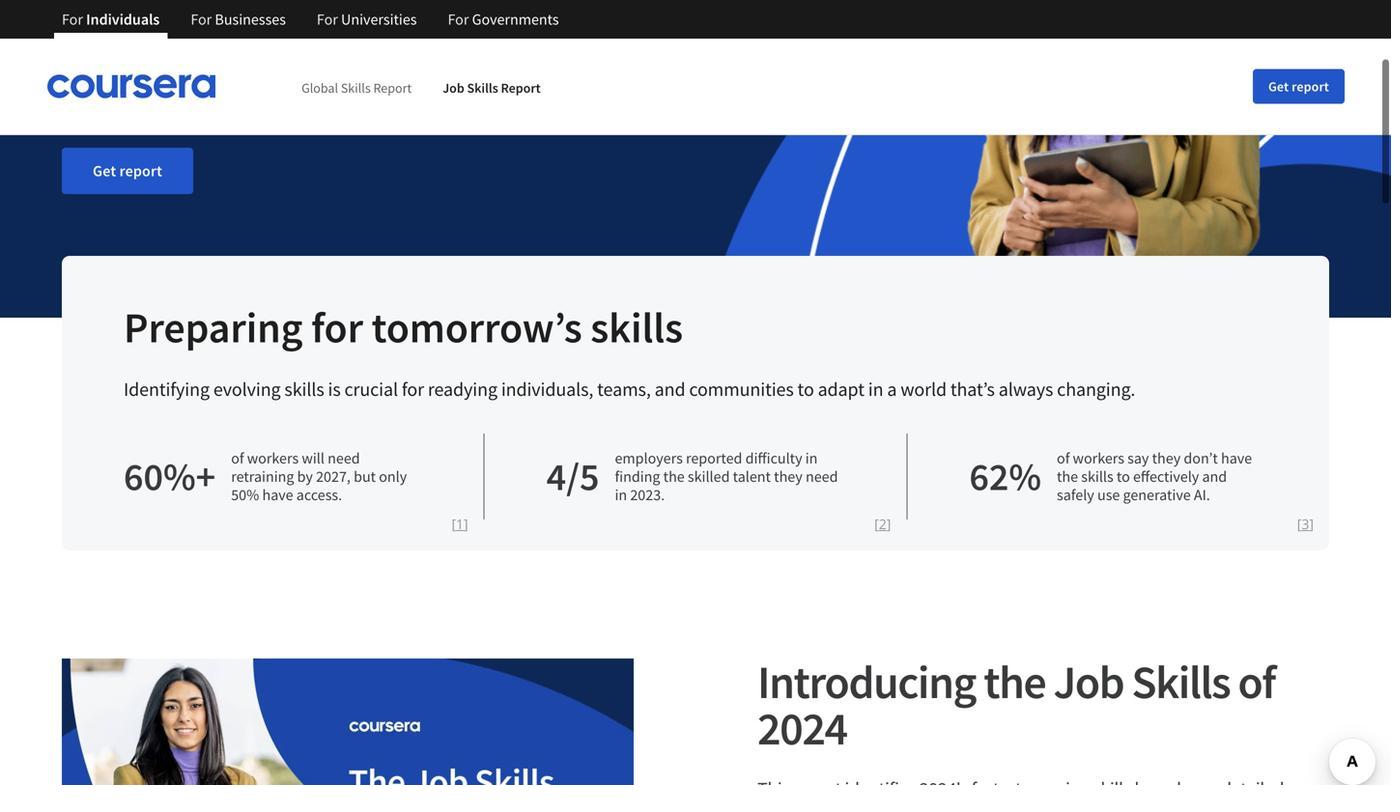 Task type: locate. For each thing, give the bounding box(es) containing it.
and down job at top left
[[264, 59, 294, 84]]

access.
[[296, 486, 342, 505]]

generative
[[1123, 486, 1191, 505]]

in left a
[[868, 377, 884, 402]]

for up future
[[448, 10, 469, 29]]

skills
[[341, 79, 371, 97], [467, 79, 498, 97], [1132, 653, 1230, 711]]

get inside button
[[1269, 78, 1289, 95]]

workers left will
[[247, 449, 299, 468]]

workers for 62%
[[1073, 449, 1125, 468]]

0 vertical spatial to
[[798, 377, 814, 402]]

need right will
[[328, 449, 360, 468]]

for right crucial
[[402, 377, 424, 402]]

2 workers from the left
[[1073, 449, 1125, 468]]

1 horizontal spatial have
[[1221, 449, 1252, 468]]

crucial
[[344, 377, 398, 402]]

0 vertical spatial report
[[1292, 78, 1330, 95]]

skills left is
[[285, 377, 324, 402]]

2023.
[[630, 486, 665, 505]]

employers reported difficulty in finding the skilled talent they need in 2023.
[[615, 449, 838, 505]]

preparing for tomorrow's skills
[[124, 301, 683, 354]]

2 horizontal spatial and
[[1203, 467, 1227, 487]]

1 horizontal spatial skills
[[467, 79, 498, 97]]

0 horizontal spatial in
[[615, 486, 627, 505]]

tomorrow's
[[372, 301, 582, 354]]

report
[[373, 79, 412, 97], [501, 79, 541, 97]]

skills left say
[[1082, 467, 1114, 487]]

2 vertical spatial and
[[1203, 467, 1227, 487]]

1 horizontal spatial and
[[655, 377, 686, 402]]

2
[[879, 515, 887, 533]]

62%
[[970, 452, 1042, 501]]

1
[[456, 515, 464, 533]]

0 horizontal spatial get
[[93, 161, 116, 181]]

for up discover the fastest-growing job skills shaping the future of work for businesses, governments, and higher education institutions in the top left of the page
[[317, 10, 338, 29]]

1 horizontal spatial workers
[[1073, 449, 1125, 468]]

0 horizontal spatial skills
[[341, 79, 371, 97]]

work
[[514, 30, 553, 55]]

2027,
[[316, 467, 351, 487]]

for up discover
[[62, 10, 83, 29]]

report down the work
[[501, 79, 541, 97]]

1 for from the left
[[62, 10, 83, 29]]

for right the work
[[557, 30, 578, 55]]

reported
[[686, 449, 743, 468]]

] for 60%+
[[464, 515, 468, 533]]

of inside introducing the job skills of 2024
[[1238, 653, 1275, 711]]

need inside of workers will need retraining by 2027, but only 50% have access.
[[328, 449, 360, 468]]

2 vertical spatial in
[[615, 486, 627, 505]]

have right don't
[[1221, 449, 1252, 468]]

2 horizontal spatial in
[[868, 377, 884, 402]]

1 horizontal spatial job
[[1054, 653, 1124, 711]]

1 vertical spatial job
[[1054, 653, 1124, 711]]

4 for from the left
[[448, 10, 469, 29]]

2 vertical spatial for
[[402, 377, 424, 402]]

get report for "get report" link
[[93, 161, 162, 181]]

get report
[[1269, 78, 1330, 95], [93, 161, 162, 181]]

report for "get report" link
[[119, 161, 162, 181]]

1 horizontal spatial report
[[501, 79, 541, 97]]

need right difficulty
[[806, 467, 838, 487]]

get
[[1269, 78, 1289, 95], [93, 161, 116, 181]]

they right the talent
[[774, 467, 803, 487]]

0 horizontal spatial and
[[264, 59, 294, 84]]

job skills report link
[[443, 79, 541, 97]]

job
[[443, 79, 465, 97], [1054, 653, 1124, 711]]

1 vertical spatial get report
[[93, 161, 162, 181]]

coursera logo image
[[46, 74, 217, 99]]

and right effectively
[[1203, 467, 1227, 487]]

2 horizontal spatial [
[[1298, 515, 1302, 533]]

workers up use
[[1073, 449, 1125, 468]]

of inside of workers will need retraining by 2027, but only 50% have access.
[[231, 449, 244, 468]]

1 horizontal spatial for
[[402, 377, 424, 402]]

skills up higher
[[310, 30, 348, 55]]

skills inside introducing the job skills of 2024
[[1132, 653, 1230, 711]]

report for get report button
[[1292, 78, 1330, 95]]

identifying evolving skills is crucial for readying individuals, teams, and communities to adapt in a world that's always changing.
[[124, 377, 1136, 402]]

adapt
[[818, 377, 865, 402]]

for governments
[[448, 10, 559, 29]]

1 [ from the left
[[452, 515, 456, 533]]

report inside button
[[1292, 78, 1330, 95]]

for for businesses
[[191, 10, 212, 29]]

have inside of workers will need retraining by 2027, but only 50% have access.
[[262, 486, 293, 505]]

3 ] from the left
[[1310, 515, 1314, 533]]

0 vertical spatial and
[[264, 59, 294, 84]]

[
[[452, 515, 456, 533], [875, 515, 879, 533], [1298, 515, 1302, 533]]

1 vertical spatial for
[[311, 301, 363, 354]]

1 horizontal spatial report
[[1292, 78, 1330, 95]]

of inside discover the fastest-growing job skills shaping the future of work for businesses, governments, and higher education institutions
[[496, 30, 511, 55]]

skilled
[[688, 467, 730, 487]]

0 horizontal spatial for
[[311, 301, 363, 354]]

3 [ from the left
[[1298, 515, 1302, 533]]

1 report from the left
[[373, 79, 412, 97]]

0 vertical spatial get report
[[1269, 78, 1330, 95]]

0 horizontal spatial report
[[373, 79, 412, 97]]

preparing
[[124, 301, 303, 354]]

0 horizontal spatial need
[[328, 449, 360, 468]]

use
[[1098, 486, 1120, 505]]

in right difficulty
[[806, 449, 818, 468]]

and
[[264, 59, 294, 84], [655, 377, 686, 402], [1203, 467, 1227, 487]]

1 vertical spatial in
[[806, 449, 818, 468]]

and right teams,
[[655, 377, 686, 402]]

growing
[[215, 30, 278, 55]]

to left adapt
[[798, 377, 814, 402]]

1 horizontal spatial to
[[1117, 467, 1130, 487]]

future
[[445, 30, 492, 55]]

1 horizontal spatial ]
[[887, 515, 891, 533]]

0 horizontal spatial [
[[452, 515, 456, 533]]

for up is
[[311, 301, 363, 354]]

workers inside of workers will need retraining by 2027, but only 50% have access.
[[247, 449, 299, 468]]

readying
[[428, 377, 498, 402]]

a
[[887, 377, 897, 402]]

in left 2023.
[[615, 486, 627, 505]]

finding
[[615, 467, 660, 487]]

report
[[1292, 78, 1330, 95], [119, 161, 162, 181]]

have
[[1221, 449, 1252, 468], [262, 486, 293, 505]]

global skills report link
[[302, 79, 412, 97]]

and inside of workers say they don't have the skills to effectively and safely use generative ai.
[[1203, 467, 1227, 487]]

1 horizontal spatial get
[[1269, 78, 1289, 95]]

businesses,
[[62, 59, 150, 84]]

get report inside button
[[1269, 78, 1330, 95]]

discover
[[62, 30, 128, 55]]

to inside of workers say they don't have the skills to effectively and safely use generative ai.
[[1117, 467, 1130, 487]]

global skills report
[[302, 79, 412, 97]]

0 horizontal spatial workers
[[247, 449, 299, 468]]

in
[[868, 377, 884, 402], [806, 449, 818, 468], [615, 486, 627, 505]]

workers for 60%+
[[247, 449, 299, 468]]

for up fastest-
[[191, 10, 212, 29]]

1 vertical spatial have
[[262, 486, 293, 505]]

have right the "50%"
[[262, 486, 293, 505]]

1 horizontal spatial in
[[806, 449, 818, 468]]

1 vertical spatial to
[[1117, 467, 1130, 487]]

job inside introducing the job skills of 2024
[[1054, 653, 1124, 711]]

0 horizontal spatial report
[[119, 161, 162, 181]]

get report for get report button
[[1269, 78, 1330, 95]]

the
[[131, 30, 156, 55], [416, 30, 442, 55], [664, 467, 685, 487], [1057, 467, 1078, 487], [984, 653, 1046, 711]]

will
[[302, 449, 325, 468]]

1 vertical spatial get
[[93, 161, 116, 181]]

1 horizontal spatial they
[[1152, 449, 1181, 468]]

they right say
[[1152, 449, 1181, 468]]

0 horizontal spatial get report
[[93, 161, 162, 181]]

0 vertical spatial job
[[443, 79, 465, 97]]

for for universities
[[317, 10, 338, 29]]

1 horizontal spatial [
[[875, 515, 879, 533]]

need
[[328, 449, 360, 468], [806, 467, 838, 487]]

universities
[[341, 10, 417, 29]]

1 ] from the left
[[464, 515, 468, 533]]

to left effectively
[[1117, 467, 1130, 487]]

effectively
[[1133, 467, 1199, 487]]

2 horizontal spatial ]
[[1310, 515, 1314, 533]]

1 horizontal spatial get report
[[1269, 78, 1330, 95]]

for for governments
[[448, 10, 469, 29]]

skills
[[310, 30, 348, 55], [591, 301, 683, 354], [285, 377, 324, 402], [1082, 467, 1114, 487]]

report down shaping
[[373, 79, 412, 97]]

0 horizontal spatial they
[[774, 467, 803, 487]]

0 vertical spatial get
[[1269, 78, 1289, 95]]

world
[[901, 377, 947, 402]]

get report button
[[1253, 69, 1345, 104]]

2 report from the left
[[501, 79, 541, 97]]

0 horizontal spatial have
[[262, 486, 293, 505]]

1 vertical spatial report
[[119, 161, 162, 181]]

they
[[1152, 449, 1181, 468], [774, 467, 803, 487]]

50%
[[231, 486, 259, 505]]

employers
[[615, 449, 683, 468]]

higher
[[297, 59, 347, 84]]

1 workers from the left
[[247, 449, 299, 468]]

2 horizontal spatial skills
[[1132, 653, 1230, 711]]

0 vertical spatial have
[[1221, 449, 1252, 468]]

talent
[[733, 467, 771, 487]]

2 [ from the left
[[875, 515, 879, 533]]

workers inside of workers say they don't have the skills to effectively and safely use generative ai.
[[1073, 449, 1125, 468]]

of
[[496, 30, 511, 55], [231, 449, 244, 468], [1057, 449, 1070, 468], [1238, 653, 1275, 711]]

0 vertical spatial for
[[557, 30, 578, 55]]

2 ] from the left
[[887, 515, 891, 533]]

] for 4/5
[[887, 515, 891, 533]]

to
[[798, 377, 814, 402], [1117, 467, 1130, 487]]

2 for from the left
[[191, 10, 212, 29]]

3 for from the left
[[317, 10, 338, 29]]

skills for job
[[467, 79, 498, 97]]

[ 2 ]
[[875, 515, 891, 533]]

for
[[62, 10, 83, 29], [191, 10, 212, 29], [317, 10, 338, 29], [448, 10, 469, 29]]

1 horizontal spatial need
[[806, 467, 838, 487]]

for
[[557, 30, 578, 55], [311, 301, 363, 354], [402, 377, 424, 402]]

2 horizontal spatial for
[[557, 30, 578, 55]]

0 horizontal spatial ]
[[464, 515, 468, 533]]

institutions
[[432, 59, 519, 84]]

introducing the job skills of 2024
[[758, 653, 1275, 758]]

1 vertical spatial and
[[655, 377, 686, 402]]

always
[[999, 377, 1054, 402]]



Task type: vqa. For each thing, say whether or not it's contained in the screenshot.
the through
no



Task type: describe. For each thing, give the bounding box(es) containing it.
get for get report button
[[1269, 78, 1289, 95]]

banner navigation
[[46, 0, 575, 39]]

for for individuals
[[62, 10, 83, 29]]

global
[[302, 79, 338, 97]]

communities
[[689, 377, 794, 402]]

changing.
[[1057, 377, 1136, 402]]

for individuals
[[62, 10, 160, 29]]

get for "get report" link
[[93, 161, 116, 181]]

they inside employers reported difficulty in finding the skilled talent they need in 2023.
[[774, 467, 803, 487]]

[ 1 ]
[[452, 515, 468, 533]]

[ for 60%+
[[452, 515, 456, 533]]

for businesses
[[191, 10, 286, 29]]

retraining
[[231, 467, 294, 487]]

[ for 4/5
[[875, 515, 879, 533]]

teams,
[[597, 377, 651, 402]]

individuals,
[[501, 377, 594, 402]]

shaping
[[351, 30, 413, 55]]

] for 62%
[[1310, 515, 1314, 533]]

and inside discover the fastest-growing job skills shaping the future of work for businesses, governments, and higher education institutions
[[264, 59, 294, 84]]

3
[[1302, 515, 1310, 533]]

the inside of workers say they don't have the skills to effectively and safely use generative ai.
[[1057, 467, 1078, 487]]

don't
[[1184, 449, 1218, 468]]

get report link
[[62, 148, 193, 194]]

job
[[282, 30, 306, 55]]

of workers say they don't have the skills to effectively and safely use generative ai.
[[1057, 449, 1252, 505]]

report for job skills report
[[501, 79, 541, 97]]

governments,
[[154, 59, 260, 84]]

the inside employers reported difficulty in finding the skilled talent they need in 2023.
[[664, 467, 685, 487]]

the inside introducing the job skills of 2024
[[984, 653, 1046, 711]]

safely
[[1057, 486, 1095, 505]]

job skills report
[[443, 79, 541, 97]]

individuals
[[86, 10, 160, 29]]

discover the fastest-growing job skills shaping the future of work for businesses, governments, and higher education institutions
[[62, 30, 578, 84]]

is
[[328, 377, 341, 402]]

for inside discover the fastest-growing job skills shaping the future of work for businesses, governments, and higher education institutions
[[557, 30, 578, 55]]

for universities
[[317, 10, 417, 29]]

0 horizontal spatial job
[[443, 79, 465, 97]]

education
[[350, 59, 428, 84]]

4/5
[[547, 452, 600, 501]]

skills inside discover the fastest-growing job skills shaping the future of work for businesses, governments, and higher education institutions
[[310, 30, 348, 55]]

skills up identifying evolving skills is crucial for readying individuals, teams, and communities to adapt in a world that's always changing.
[[591, 301, 683, 354]]

businesses
[[215, 10, 286, 29]]

only
[[379, 467, 407, 487]]

fastest-
[[160, 30, 215, 55]]

have inside of workers say they don't have the skills to effectively and safely use generative ai.
[[1221, 449, 1252, 468]]

[ for 62%
[[1298, 515, 1302, 533]]

[ 3 ]
[[1298, 515, 1314, 533]]

60%+
[[124, 452, 216, 501]]

that's
[[951, 377, 995, 402]]

of workers will need retraining by 2027, but only 50% have access.
[[231, 449, 407, 505]]

they inside of workers say they don't have the skills to effectively and safely use generative ai.
[[1152, 449, 1181, 468]]

0 vertical spatial in
[[868, 377, 884, 402]]

identifying
[[124, 377, 210, 402]]

but
[[354, 467, 376, 487]]

skills inside of workers say they don't have the skills to effectively and safely use generative ai.
[[1082, 467, 1114, 487]]

say
[[1128, 449, 1149, 468]]

skills for global
[[341, 79, 371, 97]]

evolving
[[213, 377, 281, 402]]

report for global skills report
[[373, 79, 412, 97]]

need inside employers reported difficulty in finding the skilled talent they need in 2023.
[[806, 467, 838, 487]]

2024
[[758, 700, 847, 758]]

by
[[297, 467, 313, 487]]

0 horizontal spatial to
[[798, 377, 814, 402]]

of inside of workers say they don't have the skills to effectively and safely use generative ai.
[[1057, 449, 1070, 468]]

governments
[[472, 10, 559, 29]]

difficulty
[[746, 449, 803, 468]]

ai.
[[1194, 486, 1211, 505]]

introducing
[[758, 653, 976, 711]]



